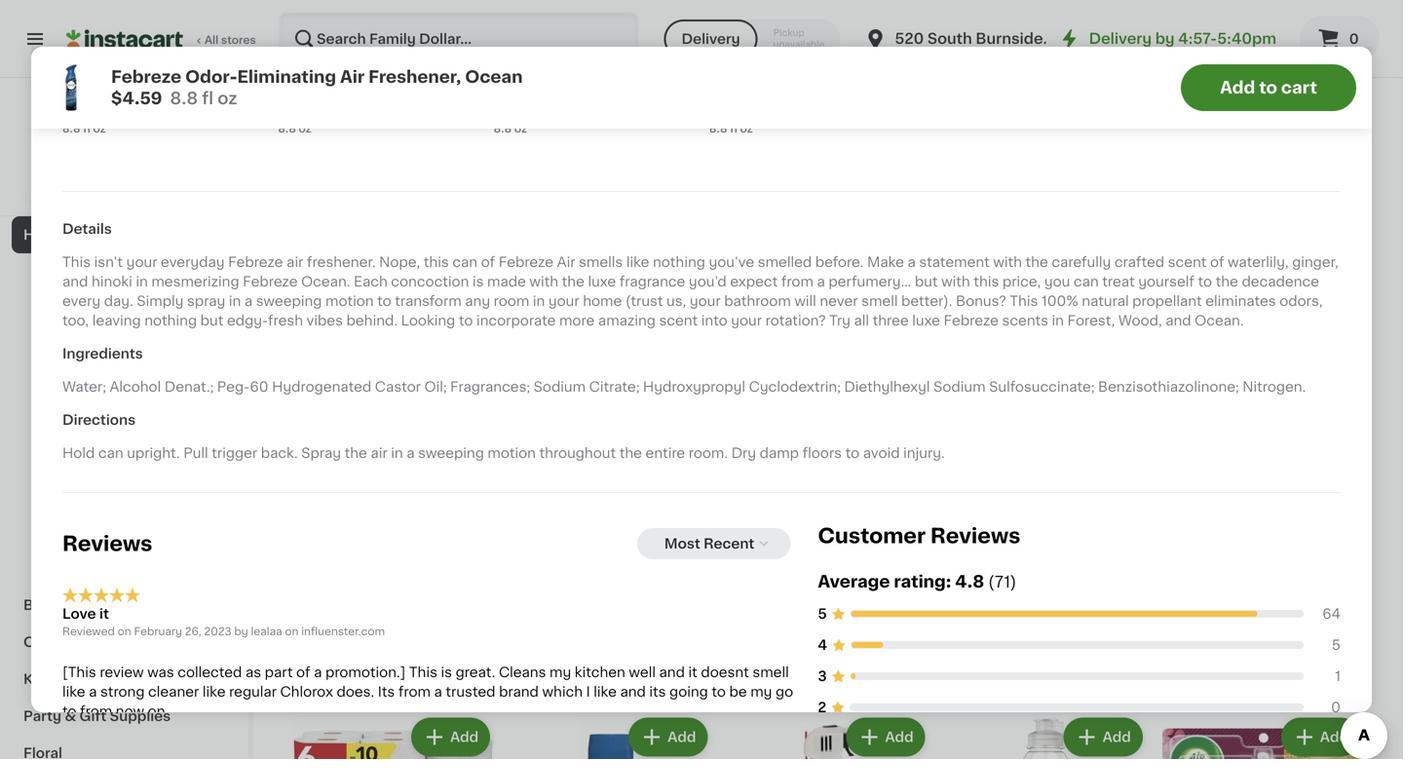Task type: locate. For each thing, give the bounding box(es) containing it.
baby
[[23, 598, 60, 612]]

0 vertical spatial cleaning
[[35, 302, 96, 316]]

see up each
[[331, 249, 358, 262]]

odor- inside febreze odor-eliminating air freshener, ocean
[[1003, 568, 1044, 582]]

2ct,
[[334, 185, 360, 198]]

oz
[[218, 90, 237, 107], [1172, 104, 1184, 115], [93, 123, 106, 134], [740, 123, 753, 134], [299, 124, 312, 134], [514, 124, 527, 134]]

0 horizontal spatial delivery
[[682, 32, 740, 46]]

1 horizontal spatial essential
[[794, 165, 856, 179]]

cleaning for cleaning solutions
[[35, 302, 96, 316]]

2 $ 8 09 from the left
[[1166, 120, 1205, 140]]

2 7 from the left
[[738, 120, 751, 140]]

fresh down stores
[[224, 67, 262, 81]]

vibes
[[307, 314, 343, 327]]

520 south burnside avenue button
[[864, 12, 1103, 66]]

trash bins & bags link
[[12, 402, 237, 439]]

nothing down "simply"
[[144, 314, 197, 327]]

1 horizontal spatial 7
[[521, 120, 533, 140]]

ocean inside febreze odor-eliminating air freshener, ocean
[[1020, 588, 1065, 602]]

of inside [this review was collected as part of a promotion.] this is great. cleans my kitchen well and it doesnt smell like a strong cleaner like regular chlorox does.  its from a trusted brand which i like and its going to be my go to from now on.
[[296, 666, 310, 680]]

isn't
[[94, 255, 123, 269]]

from right its
[[398, 685, 431, 699]]

7 down peony
[[303, 120, 316, 140]]

reynolds
[[510, 549, 575, 563]]

$4.59
[[111, 90, 162, 107]]

which
[[542, 685, 583, 699]]

delivery inside delivery button
[[682, 32, 740, 46]]

1 horizontal spatial this
[[974, 275, 999, 288]]

of left waterlily,
[[1210, 255, 1225, 269]]

office & craft
[[23, 635, 122, 649]]

1 vertical spatial it
[[99, 607, 109, 621]]

product group containing 4
[[945, 311, 1147, 697]]

1 vertical spatial by
[[234, 626, 248, 637]]

0 vertical spatial smell
[[862, 294, 898, 308]]

effects inside febreze air effects odor- fighting air freshener sweet peony
[[358, 47, 408, 61]]

1 09 from the left
[[972, 121, 987, 132]]

1 horizontal spatial effects
[[574, 47, 623, 61]]

0 vertical spatial (71)
[[988, 574, 1017, 590]]

1 vertical spatial can
[[1074, 275, 1099, 288]]

candles
[[35, 450, 92, 464]]

febreze down delivery by 4:57-5:40pm
[[1141, 47, 1196, 61]]

review
[[100, 666, 144, 680]]

the down smells
[[562, 275, 585, 288]]

air inside this isn't your everyday febreze air freshener. nope, this can of febreze air smells like nothing you've smelled before. make a statement with the carefully crafted scent of waterlily, ginger, and hinoki in mesmerizing febreze ocean. each concoction is made with the luxe fragrance you'd expect from a perfumery... but with this price, you can treat yourself to the decadence every day. simply spray in a sweeping motion to transform any room in your home (trust us, your bathroom will never smell better). bonus? this 100% natural propellant eliminates odors, too, leaving nothing but edgy-fresh vibes behind. looking to incorporate more amazing scent into your rotation? try all three luxe febreze scents in forest, wood, and ocean.
[[557, 255, 575, 269]]

sodium right the 'diethylhexyl'
[[934, 380, 986, 394]]

100% satisfaction guarantee button
[[30, 181, 218, 201]]

party & gift supplies link
[[12, 698, 237, 735]]

luxe up home
[[588, 275, 616, 288]]

odor- for febreze odor-eliminating air freshener, ocean $4.59 8.8 fl oz
[[185, 69, 237, 85]]

see for (8.76k)
[[331, 671, 358, 685]]

items
[[416, 249, 455, 262], [851, 268, 890, 282], [633, 268, 673, 282], [1069, 268, 1108, 282], [1286, 268, 1325, 282], [416, 671, 455, 685]]

0 horizontal spatial scent
[[62, 86, 103, 100]]

all
[[854, 314, 869, 327]]

2 on from the left
[[285, 626, 299, 637]]

with right made
[[530, 275, 558, 288]]

eligible up eliminates
[[1231, 268, 1283, 282]]

1 horizontal spatial fresh
[[785, 86, 822, 100]]

ocean
[[465, 69, 523, 85], [1020, 588, 1065, 602]]

lavender up carefully
[[1070, 185, 1133, 198]]

1 horizontal spatial but
[[915, 275, 938, 288]]

looking
[[401, 314, 455, 327]]

cleaning solutions link
[[12, 290, 237, 327]]

1 horizontal spatial $ 7 19
[[514, 120, 548, 140]]

add button inside 'product' group
[[1066, 317, 1141, 352]]

$ 7 19 for air wick® plug in scented oil refill, 2ct, hawaii
[[296, 120, 330, 140]]

plug inside air wick® vibrant plug in scented oil refill, lavender & waterlily, air freshener
[[1064, 165, 1094, 179]]

freshener,
[[1221, 47, 1293, 61], [62, 67, 134, 81], [369, 69, 461, 85], [709, 86, 781, 100], [532, 204, 603, 218], [945, 588, 1017, 602]]

baby link
[[12, 587, 237, 624]]

1 horizontal spatial nothing
[[653, 255, 705, 269]]

$ for clorox splash-less bleach, disinfecting bleach, regular
[[731, 524, 738, 535]]

3 plug from the left
[[1064, 165, 1094, 179]]

0 horizontal spatial sodium
[[534, 380, 586, 394]]

freshener left sweet
[[359, 67, 428, 81]]

febreze up pet
[[709, 47, 764, 61]]

100% down you
[[1042, 294, 1079, 308]]

odor- inside febreze odor-eliminating pet odor defense air freshener, fresh scent
[[768, 47, 809, 61]]

2 cleaning from the top
[[35, 487, 96, 501]]

0 horizontal spatial essential
[[607, 204, 669, 218]]

is left great.
[[441, 666, 452, 680]]

$ 7 19
[[296, 120, 330, 140], [514, 120, 548, 140]]

spray right 'burnside'
[[1064, 28, 1103, 42]]

0 horizontal spatial but
[[200, 314, 224, 327]]

bleach,
[[863, 549, 913, 563], [814, 568, 864, 582]]

$ for air wick® vibrant plug in scented oil refill, nectarine & paradise flower, air freshener
[[1166, 121, 1174, 132]]

us,
[[667, 294, 686, 308]]

on right lealaa
[[285, 626, 299, 637]]

odor- up defense on the right of page
[[768, 47, 809, 61]]

$ 6 39
[[731, 523, 769, 544]]

it inside love it reviewed on february 26, 2023 by lealaa on influenster.com
[[99, 607, 109, 621]]

odor- inside febreze odor-eliminating air freshener, ocean $4.59 8.8 fl oz
[[185, 69, 237, 85]]

1 vibrant from the left
[[1012, 165, 1060, 179]]

see eligible items button up home
[[510, 258, 712, 291]]

sweeping
[[256, 294, 322, 308], [418, 446, 484, 460]]

1 vertical spatial ocean
[[1020, 588, 1065, 602]]

fl down april
[[202, 90, 213, 107]]

1 horizontal spatial air
[[371, 446, 388, 460]]

& left 'almond'
[[836, 185, 847, 198]]

castor
[[375, 380, 421, 394]]

nothing up fragrance
[[653, 255, 705, 269]]

0 vertical spatial scent
[[1168, 255, 1207, 269]]

2 left ct,
[[551, 185, 560, 198]]

bleach, down the less on the bottom
[[814, 568, 864, 582]]

now
[[116, 705, 144, 718]]

0 vertical spatial sweeping
[[256, 294, 322, 308]]

0 vertical spatial 2
[[551, 185, 560, 198]]

effects up febreze odor-eliminating air freshener, ocean $4.59 8.8 fl oz
[[358, 47, 408, 61]]

reviews down tools
[[62, 533, 152, 554]]

2 wick® from the left
[[749, 165, 791, 179]]

for
[[925, 47, 944, 61]]

plug inside air wick® plug in scented oil refill, 2ct, hawaii
[[359, 165, 389, 179]]

lists link
[[12, 109, 237, 148]]

wick® for air wick® plug in scented oil refill, 2 ct, summer delights, air freshener, essential oils
[[532, 165, 573, 179]]

8.8 fl oz down mediterranean
[[1141, 104, 1184, 115]]

0 horizontal spatial 19
[[318, 121, 330, 132]]

waterlily,
[[1228, 255, 1289, 269]]

09 for air wick® vibrant plug in scented oil refill, lavender & waterlily, air freshener
[[972, 121, 987, 132]]

recent
[[704, 537, 755, 550]]

0 vertical spatial spray
[[1064, 28, 1103, 42]]

febreze up buy it again
[[62, 47, 117, 61]]

home
[[583, 294, 622, 308]]

see eligible items button up each
[[292, 239, 494, 272]]

is inside this isn't your everyday febreze air freshener. nope, this can of febreze air smells like nothing you've smelled before. make a statement with the carefully crafted scent of waterlily, ginger, and hinoki in mesmerizing febreze ocean. each concoction is made with the luxe fragrance you'd expect from a perfumery... but with this price, you can treat yourself to the decadence every day. simply spray in a sweeping motion to transform any room in your home (trust us, your bathroom will never smell better). bonus? this 100% natural propellant eliminates odors, too, leaving nothing but edgy-fresh vibes behind. looking to incorporate more amazing scent into your rotation? try all three luxe febreze scents in forest, wood, and ocean.
[[473, 275, 484, 288]]

2 plug from the left
[[577, 165, 607, 179]]

by
[[1156, 32, 1175, 46], [234, 626, 248, 637]]

1 down 64
[[1335, 669, 1341, 683]]

like up fragrance
[[626, 255, 649, 269]]

3 wick® from the left
[[532, 165, 573, 179]]

1 plug from the left
[[359, 165, 389, 179]]

odor- for febreze odor-eliminating pet odor defense air freshener, fresh scent
[[768, 47, 809, 61]]

1 $ 8 09 from the left
[[949, 120, 987, 140]]

nothing
[[653, 255, 705, 269], [144, 314, 197, 327]]

it up reviewed
[[99, 607, 109, 621]]

0 horizontal spatial fresh
[[224, 67, 262, 81]]

of up chlorox
[[296, 666, 310, 680]]

0 horizontal spatial luxe
[[588, 275, 616, 288]]

it for buy
[[86, 83, 95, 96]]

see eligible items for ct,
[[549, 268, 673, 282]]

ocean inside febreze odor-eliminating air freshener, ocean $4.59 8.8 fl oz
[[465, 69, 523, 85]]

scent up yourself
[[1168, 255, 1207, 269]]

odor- for febreze odor-eliminating air freshener, ocean
[[1003, 568, 1044, 582]]

4 plug from the left
[[1281, 165, 1312, 179]]

items up never
[[851, 268, 890, 282]]

see for air wick® plug in scented oil refill, 2 ct, summer delights, air freshener, essential oils
[[549, 268, 576, 282]]

4 refill, from the left
[[1028, 185, 1066, 198]]

fresh down defense on the right of page
[[785, 86, 822, 100]]

1 vertical spatial cleaning
[[35, 487, 96, 501]]

product group
[[292, 0, 494, 272], [510, 0, 712, 291], [727, 0, 929, 291], [945, 0, 1147, 291], [1162, 0, 1364, 291], [292, 311, 494, 695], [510, 311, 712, 601], [727, 311, 929, 636], [945, 311, 1147, 697], [1162, 311, 1364, 656], [292, 714, 494, 759], [510, 714, 712, 759], [727, 714, 929, 759], [945, 714, 1147, 759], [1162, 714, 1364, 759]]

refill, left ct,
[[510, 185, 548, 198]]

from down strong
[[80, 705, 112, 718]]

wick® up 2ct,
[[314, 165, 356, 179]]

to left cart
[[1259, 79, 1278, 96]]

1 vertical spatial 4
[[818, 638, 827, 652]]

1 horizontal spatial by
[[1156, 32, 1175, 46]]

freshener inside the glade air freshener spray for home, tranquil lavender & aloe scent
[[991, 28, 1060, 42]]

2 horizontal spatial it
[[689, 666, 698, 680]]

1 cleaning from the top
[[35, 302, 96, 316]]

5 refill, from the left
[[1246, 185, 1284, 198]]

1 vertical spatial essential
[[607, 204, 669, 218]]

0 horizontal spatial $ 8 09
[[949, 120, 987, 140]]

febreze inside febreze odor-eliminating air freshener, ocean
[[945, 568, 1000, 582]]

it inside [this review was collected as part of a promotion.] this is great. cleans my kitchen well and it doesnt smell like a strong cleaner like regular chlorox does.  its from a trusted brand which i like and its going to be my go to from now on.
[[689, 666, 698, 680]]

wick® up blossom,
[[749, 165, 791, 179]]

4 wick® from the left
[[967, 165, 1008, 179]]

0 horizontal spatial smell
[[753, 666, 789, 680]]

effects for fighting
[[358, 47, 408, 61]]

freshener down 'almond'
[[816, 204, 884, 218]]

entire
[[646, 446, 685, 460]]

is
[[473, 275, 484, 288], [441, 666, 452, 680]]

1 vertical spatial 1
[[1335, 669, 1341, 683]]

None search field
[[279, 12, 639, 66]]

edgy-
[[227, 314, 268, 327]]

craft
[[86, 635, 122, 649]]

motion down each
[[326, 294, 374, 308]]

wick® for air wick® essential mist 1 refill, lavender & almond blossom, air freshener
[[749, 165, 791, 179]]

0 vertical spatial from
[[781, 275, 814, 288]]

eligible for lavender
[[1014, 268, 1065, 282]]

1 7 from the left
[[303, 120, 316, 140]]

effects up bramble,
[[574, 47, 623, 61]]

laundry link
[[12, 327, 237, 364]]

0 horizontal spatial 7
[[303, 120, 316, 140]]

1 8 from the left
[[956, 120, 970, 140]]

★★★★★
[[1141, 86, 1209, 99], [1141, 86, 1209, 99], [62, 105, 131, 119], [62, 105, 131, 119], [62, 588, 140, 603], [62, 588, 140, 603], [945, 607, 1013, 620], [945, 607, 1013, 620], [1162, 607, 1231, 620], [1162, 607, 1231, 620], [292, 626, 361, 640], [292, 626, 361, 640]]

2 09 from the left
[[1190, 121, 1205, 132]]

1 vertical spatial is
[[441, 666, 452, 680]]

1 horizontal spatial 4
[[956, 523, 971, 544]]

1 wick® from the left
[[314, 165, 356, 179]]

stores
[[221, 35, 256, 45]]

09
[[972, 121, 987, 132], [1190, 121, 1205, 132]]

0 vertical spatial fresh
[[224, 67, 262, 81]]

1 vertical spatial (71)
[[1017, 609, 1037, 620]]

1 vertical spatial but
[[200, 314, 224, 327]]

oz inside febreze odor-eliminating air freshener, ocean $4.59 8.8 fl oz
[[218, 90, 237, 107]]

essential down summer
[[607, 204, 669, 218]]

1 horizontal spatial 2
[[818, 701, 827, 714]]

$ left 59
[[949, 524, 956, 535]]

see eligible items button
[[292, 239, 494, 272], [727, 258, 929, 291], [510, 258, 712, 291], [945, 258, 1147, 291], [1162, 258, 1364, 291], [292, 661, 494, 695]]

$ 7 19 for air wick® plug in scented oil refill, 2 ct, summer delights, air freshener, essential oils
[[514, 120, 548, 140]]

eligible up the scents
[[1014, 268, 1065, 282]]

see eligible items button for hawaii
[[292, 239, 494, 272]]

holiday
[[23, 191, 78, 205]]

2 vertical spatial from
[[80, 705, 112, 718]]

fl
[[202, 90, 213, 107], [1162, 104, 1169, 115], [83, 123, 90, 134], [730, 123, 738, 134]]

eliminating inside febreze odor-eliminating air freshener, downy april fresh scent
[[162, 47, 237, 61]]

does.
[[337, 685, 374, 699]]

dry
[[731, 446, 756, 460]]

1 vertical spatial 0
[[1331, 701, 1341, 714]]

air inside febreze odor-eliminating pet odor defense air freshener, fresh scent
[[836, 67, 854, 81]]

2 horizontal spatial of
[[1210, 255, 1225, 269]]

2023
[[204, 626, 232, 637]]

goods
[[78, 265, 124, 279]]

1 horizontal spatial on
[[285, 626, 299, 637]]

1 horizontal spatial 0
[[1349, 32, 1359, 46]]

see eligible items for almond
[[766, 268, 890, 282]]

0 horizontal spatial reviews
[[62, 533, 152, 554]]

scented
[[408, 165, 466, 179], [626, 165, 684, 179], [945, 185, 1003, 198], [1162, 185, 1220, 198]]

2 8 from the left
[[1174, 120, 1188, 140]]

oil inside air wick® vibrant plug in scented oil refill, nectarine & paradise flower, air freshener
[[1224, 185, 1242, 198]]

fresheners
[[131, 450, 208, 464]]

add inside button
[[1220, 79, 1256, 96]]

by inside delivery by 4:57-5:40pm link
[[1156, 32, 1175, 46]]

1 horizontal spatial ocean.
[[1195, 314, 1244, 327]]

and down well at the bottom of the page
[[620, 685, 646, 699]]

(71) down febreze odor-eliminating air freshener, ocean
[[1017, 609, 1037, 620]]

crafted
[[1115, 255, 1165, 269]]

19 for air wick® plug in scented oil refill, 2ct, hawaii
[[318, 121, 330, 132]]

but up the better).
[[915, 275, 938, 288]]

fresh inside febreze odor-eliminating air freshener, downy april fresh scent
[[224, 67, 262, 81]]

1 vertical spatial smell
[[753, 666, 789, 680]]

wick® up ct,
[[532, 165, 573, 179]]

delivery inside delivery by 4:57-5:40pm link
[[1089, 32, 1152, 46]]

add to cart
[[1220, 79, 1318, 96]]

it for love
[[99, 607, 109, 621]]

0 horizontal spatial on
[[118, 626, 131, 637]]

scent up lists
[[62, 86, 103, 100]]

1 vertical spatial spray
[[301, 446, 341, 460]]

eliminating for scent
[[162, 47, 237, 61]]

odor- for febreze odor-eliminating air freshener, downy april fresh scent
[[121, 47, 162, 61]]

$ up the recent
[[731, 524, 738, 535]]

eliminating inside febreze odor-eliminating air freshener, ocean $4.59 8.8 fl oz
[[237, 69, 336, 85]]

5
[[818, 607, 827, 621], [1332, 638, 1341, 652]]

1 refill, from the left
[[292, 185, 330, 198]]

0 horizontal spatial nothing
[[144, 314, 197, 327]]

incorporate
[[477, 314, 556, 327]]

2 horizontal spatial scent
[[974, 67, 1014, 81]]

smells
[[579, 255, 623, 269]]

0 vertical spatial it
[[86, 83, 95, 96]]

vibrant inside air wick® vibrant plug in scented oil refill, lavender & waterlily, air freshener
[[1012, 165, 1060, 179]]

guarantee
[[150, 188, 207, 198]]

1 horizontal spatial delivery
[[1089, 32, 1152, 46]]

items up odors,
[[1286, 268, 1325, 282]]

0 horizontal spatial motion
[[326, 294, 374, 308]]

by left 4:57-
[[1156, 32, 1175, 46]]

1 vertical spatial bleach,
[[814, 568, 864, 582]]

freshener inside air wick® vibrant plug in scented oil refill, nectarine & paradise flower, air freshener
[[1162, 224, 1231, 237]]

smelled
[[758, 255, 812, 269]]

1 effects from the left
[[358, 47, 408, 61]]

wick® up waterlily, at the top of page
[[967, 165, 1008, 179]]

febreze down $ 4 59
[[945, 568, 1000, 582]]

treat
[[1102, 275, 1135, 288]]

2 horizontal spatial from
[[781, 275, 814, 288]]

cleaning up laundry
[[35, 302, 96, 316]]

concoction
[[391, 275, 469, 288]]

2 19 from the left
[[535, 121, 548, 132]]

0 horizontal spatial vibrant
[[1012, 165, 1060, 179]]

oil
[[470, 165, 488, 179], [687, 165, 706, 179], [1006, 185, 1025, 198], [1224, 185, 1242, 198]]

air down castor
[[371, 446, 388, 460]]

1 vertical spatial from
[[398, 685, 431, 699]]

1 horizontal spatial of
[[481, 255, 495, 269]]

1 horizontal spatial 19
[[535, 121, 548, 132]]

in inside air wick® plug in scented oil refill, 2ct, hawaii
[[393, 165, 405, 179]]

1 horizontal spatial can
[[453, 255, 478, 269]]

3 7 from the left
[[521, 120, 533, 140]]

2 vibrant from the left
[[1229, 165, 1278, 179]]

vibrant inside air wick® vibrant plug in scented oil refill, nectarine & paradise flower, air freshener
[[1229, 165, 1278, 179]]

0 horizontal spatial air
[[287, 255, 303, 269]]

1 horizontal spatial 8
[[1174, 120, 1188, 140]]

09 for air wick® vibrant plug in scented oil refill, nectarine & paradise flower, air freshener
[[1190, 121, 1205, 132]]

1 $ 7 19 from the left
[[296, 120, 330, 140]]

smell down perfumery...
[[862, 294, 898, 308]]

1 horizontal spatial sodium
[[934, 380, 986, 394]]

items for air wick® plug in scented oil refill, 2ct, hawaii
[[416, 249, 455, 262]]

simply
[[137, 294, 184, 308]]

1
[[893, 165, 898, 179], [1335, 669, 1341, 683]]

1 horizontal spatial 5
[[1332, 638, 1341, 652]]

air inside the glade air freshener spray for home, tranquil lavender & aloe scent
[[969, 28, 988, 42]]

0 horizontal spatial $ 7 19
[[296, 120, 330, 140]]

product group containing reynolds aluminum foil, everyday,  50 square feet
[[510, 311, 712, 601]]

refill, up carefully
[[1028, 185, 1066, 198]]

febreze odor-eliminating air freshener, ocean
[[945, 568, 1142, 602]]

1 19 from the left
[[318, 121, 330, 132]]

oz down peony
[[299, 124, 312, 134]]

0 vertical spatial essential
[[794, 165, 856, 179]]

0 vertical spatial by
[[1156, 32, 1175, 46]]

items up concoction
[[416, 249, 455, 262]]

6
[[738, 523, 753, 544]]

febreze up fighting
[[278, 47, 333, 61]]

8.8 down mediterranean
[[1141, 104, 1159, 115]]

influenster.com
[[301, 626, 385, 637]]

its
[[649, 685, 666, 699]]

odor
[[736, 67, 771, 81]]

wick® inside air wick® plug in scented oil refill, 2 ct, summer delights, air freshener, essential oils
[[532, 165, 573, 179]]

2 $ 7 19 from the left
[[514, 120, 548, 140]]

& inside air wick® vibrant plug in scented oil refill, nectarine & paradise flower, air freshener
[[1162, 204, 1173, 218]]

and up its
[[659, 666, 685, 680]]

solutions
[[99, 302, 163, 316]]

febreze up $4.59
[[111, 69, 181, 85]]

0 vertical spatial 0
[[1349, 32, 1359, 46]]

fresh
[[268, 314, 303, 327]]

2 effects from the left
[[574, 47, 623, 61]]

in inside air wick® plug in scented oil refill, 2 ct, summer delights, air freshener, essential oils
[[610, 165, 622, 179]]

$ inside $ 6 39
[[731, 524, 738, 535]]

foil
[[35, 376, 59, 390]]

8.8 inside febreze air effects odor- eliminating air freshener berry & bramble, aerosol can 8.8 oz
[[494, 124, 512, 134]]

this up the scents
[[1010, 294, 1038, 308]]

0 horizontal spatial 4
[[818, 638, 827, 652]]

into
[[701, 314, 728, 327]]

hydrogenated
[[272, 380, 372, 394]]

7 down can
[[521, 120, 533, 140]]

plug inside air wick® vibrant plug in scented oil refill, nectarine & paradise flower, air freshener
[[1281, 165, 1312, 179]]

oz down april
[[218, 90, 237, 107]]

can up concoction
[[453, 255, 478, 269]]

sweeping inside this isn't your everyday febreze air freshener. nope, this can of febreze air smells like nothing you've smelled before. make a statement with the carefully crafted scent of waterlily, ginger, and hinoki in mesmerizing febreze ocean. each concoction is made with the luxe fragrance you'd expect from a perfumery... but with this price, you can treat yourself to the decadence every day. simply spray in a sweeping motion to transform any room in your home (trust us, your bathroom will never smell better). bonus? this 100% natural propellant eliminates odors, too, leaving nothing but edgy-fresh vibes behind. looking to incorporate more amazing scent into your rotation? try all three luxe febreze scents in forest, wood, and ocean.
[[256, 294, 322, 308]]

eligible up each
[[361, 249, 413, 262]]

motion inside this isn't your everyday febreze air freshener. nope, this can of febreze air smells like nothing you've smelled before. make a statement with the carefully crafted scent of waterlily, ginger, and hinoki in mesmerizing febreze ocean. each concoction is made with the luxe fragrance you'd expect from a perfumery... but with this price, you can treat yourself to the decadence every day. simply spray in a sweeping motion to transform any room in your home (trust us, your bathroom will never smell better). bonus? this 100% natural propellant eliminates odors, too, leaving nothing but edgy-fresh vibes behind. looking to incorporate more amazing scent into your rotation? try all three luxe febreze scents in forest, wood, and ocean.
[[326, 294, 374, 308]]

1 vertical spatial ocean.
[[1195, 314, 1244, 327]]

2 refill, from the left
[[727, 185, 765, 198]]

paper
[[35, 265, 75, 279]]

make
[[867, 255, 904, 269]]

defense
[[774, 67, 832, 81]]

air inside air wick® plug in scented oil refill, 2ct, hawaii
[[292, 165, 311, 179]]

bonus?
[[956, 294, 1006, 308]]

tools
[[99, 487, 135, 501]]

lavender inside air wick® vibrant plug in scented oil refill, lavender & waterlily, air freshener
[[1070, 185, 1133, 198]]

$ down aloe
[[949, 121, 956, 132]]

5 down 64
[[1332, 638, 1341, 652]]

see for air wick® plug in scented oil refill, 2ct, hawaii
[[331, 249, 358, 262]]

a down castor
[[407, 446, 415, 460]]

vibrant for flower,
[[1229, 165, 1278, 179]]

lealaa
[[251, 626, 282, 637]]

0 horizontal spatial effects
[[358, 47, 408, 61]]

by right 2023
[[234, 626, 248, 637]]

satisfaction
[[82, 188, 147, 198]]

lists
[[55, 122, 88, 135]]

cleaning for cleaning tools
[[35, 487, 96, 501]]

2 horizontal spatial this
[[1010, 294, 1038, 308]]

$ inside $ 4 59
[[949, 524, 956, 535]]

see eligible items button for almond
[[727, 258, 929, 291]]

see eligible items for hawaii
[[331, 249, 455, 262]]

cleaning down candles
[[35, 487, 96, 501]]

$ 7 19 down peony
[[296, 120, 330, 140]]

fresh inside febreze odor-eliminating pet odor defense air freshener, fresh scent
[[785, 86, 822, 100]]

5 wick® from the left
[[1184, 165, 1226, 179]]

2 horizontal spatial 7
[[738, 120, 751, 140]]

4 inside 'product' group
[[956, 523, 971, 544]]

febreze up berry
[[494, 47, 549, 61]]

instacart logo image
[[66, 27, 183, 51]]

3 refill, from the left
[[510, 185, 548, 198]]

1 horizontal spatial it
[[99, 607, 109, 621]]

freshener, inside febreze odor-eliminating air freshener, downy april fresh scent
[[62, 67, 134, 81]]

0 vertical spatial motion
[[326, 294, 374, 308]]

8 for air wick® vibrant plug in scented oil refill, lavender & waterlily, air freshener
[[956, 120, 970, 140]]

refill, inside air wick® plug in scented oil refill, 2ct, hawaii
[[292, 185, 330, 198]]

scented inside air wick® plug in scented oil refill, 2 ct, summer delights, air freshener, essential oils
[[626, 165, 684, 179]]

freshener, inside febreze odor-eliminating pet odor defense air freshener, fresh scent
[[709, 86, 781, 100]]

delivery for delivery by 4:57-5:40pm
[[1089, 32, 1152, 46]]

in right room
[[533, 294, 545, 308]]

0 vertical spatial 4
[[956, 523, 971, 544]]

product group containing ★★★★★
[[1162, 311, 1364, 656]]

wick® inside air wick® vibrant plug in scented oil refill, lavender & waterlily, air freshener
[[967, 165, 1008, 179]]

0 vertical spatial this
[[62, 255, 91, 269]]

5 down average
[[818, 607, 827, 621]]

1 vertical spatial fresh
[[785, 86, 822, 100]]

like down the '[this'
[[62, 685, 85, 699]]

air inside this isn't your everyday febreze air freshener. nope, this can of febreze air smells like nothing you've smelled before. make a statement with the carefully crafted scent of waterlily, ginger, and hinoki in mesmerizing febreze ocean. each concoction is made with the luxe fragrance you'd expect from a perfumery... but with this price, you can treat yourself to the decadence every day. simply spray in a sweeping motion to transform any room in your home (trust us, your bathroom will never smell better). bonus? this 100% natural propellant eliminates odors, too, leaving nothing but edgy-fresh vibes behind. looking to incorporate more amazing scent into your rotation? try all three luxe febreze scents in forest, wood, and ocean.
[[287, 255, 303, 269]]

strong
[[100, 685, 145, 699]]

scented up waterlily, at the top of page
[[945, 185, 1003, 198]]

refill, inside air wick® essential mist 1 refill, lavender & almond blossom, air freshener
[[727, 185, 765, 198]]

eliminating for fl
[[237, 69, 336, 85]]

0 vertical spatial 100%
[[50, 188, 79, 198]]

& inside air wick® vibrant plug in scented oil refill, lavender & waterlily, air freshener
[[945, 204, 956, 218]]

$ down mediterranean
[[1166, 121, 1174, 132]]

8.8 down april
[[170, 90, 198, 107]]

ocean.
[[301, 275, 350, 288], [1195, 314, 1244, 327]]

1 horizontal spatial spray
[[1064, 28, 1103, 42]]

& inside the glade air freshener spray for home, tranquil lavender & aloe scent
[[925, 67, 936, 81]]

add inside 'product' group
[[1103, 327, 1131, 341]]

1 horizontal spatial 100%
[[1042, 294, 1079, 308]]

see for air wick® essential mist 1 refill, lavender & almond blossom, air freshener
[[766, 268, 793, 282]]

cleaning tools link
[[12, 476, 237, 513]]

odor- down all
[[185, 69, 237, 85]]

add
[[1220, 79, 1256, 96], [450, 327, 479, 341], [1103, 327, 1131, 341], [450, 731, 479, 744], [668, 731, 696, 744], [885, 731, 914, 744], [1103, 731, 1131, 744], [1320, 731, 1349, 744]]

1 vertical spatial my
[[751, 685, 772, 699]]

odor- inside febreze odor-eliminating air freshener, downy april fresh scent
[[121, 47, 162, 61]]

0 vertical spatial ocean
[[465, 69, 523, 85]]



Task type: describe. For each thing, give the bounding box(es) containing it.
scent inside febreze odor-eliminating pet odor defense air freshener, fresh scent
[[826, 86, 866, 100]]

0 horizontal spatial this
[[62, 255, 91, 269]]

and down propellant
[[1166, 314, 1192, 327]]

eliminates
[[1206, 294, 1276, 308]]

promotion.]
[[325, 666, 406, 680]]

$ for air wick® plug in scented oil refill, 2ct, hawaii
[[296, 121, 303, 132]]

0 horizontal spatial scent
[[659, 314, 698, 327]]

febreze inside febreze air freshener, mediterranean lavender
[[1141, 47, 1196, 61]]

100% inside button
[[50, 188, 79, 198]]

freshener inside air wick® vibrant plug in scented oil refill, lavender & waterlily, air freshener
[[1048, 204, 1116, 218]]

1 vertical spatial 2
[[818, 701, 827, 714]]

smell inside this isn't your everyday febreze air freshener. nope, this can of febreze air smells like nothing you've smelled before. make a statement with the carefully crafted scent of waterlily, ginger, and hinoki in mesmerizing febreze ocean. each concoction is made with the luxe fragrance you'd expect from a perfumery... but with this price, you can treat yourself to the decadence every day. simply spray in a sweeping motion to transform any room in your home (trust us, your bathroom will never smell better). bonus? this 100% natural propellant eliminates odors, too, leaving nothing but edgy-fresh vibes behind. looking to incorporate more amazing scent into your rotation? try all three luxe febreze scents in forest, wood, and ocean.
[[862, 294, 898, 308]]

see for air wick® vibrant plug in scented oil refill, lavender & waterlily, air freshener
[[984, 268, 1011, 282]]

citrate;
[[589, 380, 640, 394]]

0 horizontal spatial can
[[98, 446, 123, 460]]

1 horizontal spatial 8.8 fl oz
[[709, 123, 753, 134]]

brand
[[499, 685, 539, 699]]

to left the be
[[712, 685, 726, 699]]

febreze air freshener, mediterranean lavender
[[1141, 47, 1308, 81]]

scented inside air wick® plug in scented oil refill, 2ct, hawaii
[[408, 165, 466, 179]]

26,
[[185, 626, 201, 637]]

odor- inside febreze air effects odor- eliminating air freshener berry & bramble, aerosol can 8.8 oz
[[627, 47, 668, 61]]

fl left 49 on the top right
[[730, 123, 738, 134]]

spray inside the glade air freshener spray for home, tranquil lavender & aloe scent
[[1064, 28, 1103, 42]]

items for air wick® vibrant plug in scented oil refill, nectarine & paradise flower, air freshener
[[1286, 268, 1325, 282]]

oz down mediterranean
[[1172, 104, 1184, 115]]

febreze down bonus?
[[944, 314, 999, 327]]

items for (8.76k)
[[416, 671, 455, 685]]

1 vertical spatial this
[[974, 275, 999, 288]]

7 for air wick® plug in scented oil refill, 2 ct, summer delights, air freshener, essential oils
[[521, 120, 533, 140]]

1 vertical spatial air
[[371, 446, 388, 460]]

refill, inside air wick® plug in scented oil refill, 2 ct, summer delights, air freshener, essential oils
[[510, 185, 548, 198]]

$ for febreze odor-eliminating air freshener, ocean
[[949, 524, 956, 535]]

peg-
[[217, 380, 250, 394]]

air inside febreze odor-eliminating air freshener, ocean
[[1123, 568, 1142, 582]]

8.8 left $ 7 49
[[709, 123, 728, 134]]

was
[[147, 666, 174, 680]]

in right the scents
[[1052, 314, 1064, 327]]

fl inside febreze odor-eliminating air freshener, ocean $4.59 8.8 fl oz
[[202, 90, 213, 107]]

febreze inside febreze air effects odor- fighting air freshener sweet peony
[[278, 47, 333, 61]]

mediterranean
[[1141, 67, 1241, 81]]

see eligible items for lavender
[[984, 268, 1108, 282]]

(71) inside average rating: 4.8 (71)
[[988, 574, 1017, 590]]

nope,
[[379, 255, 420, 269]]

laundry
[[35, 339, 91, 353]]

in up the edgy-
[[229, 294, 241, 308]]

0 vertical spatial this
[[424, 255, 449, 269]]

oil inside air wick® vibrant plug in scented oil refill, lavender & waterlily, air freshener
[[1006, 185, 1025, 198]]

(71) inside 'product' group
[[1017, 609, 1037, 620]]

0 horizontal spatial spray
[[301, 446, 341, 460]]

8.8 down peony
[[278, 124, 296, 134]]

kitchen
[[23, 672, 78, 686]]

eliminating for fresh
[[809, 47, 884, 61]]

febreze odor-eliminating air freshener, ocean $4.59 8.8 fl oz
[[111, 69, 523, 107]]

19 for air wick® plug in scented oil refill, 2 ct, summer delights, air freshener, essential oils
[[535, 121, 548, 132]]

freshener inside febreze air effects odor- eliminating air freshener berry & bramble, aerosol can 8.8 oz
[[595, 67, 664, 81]]

items for air wick® vibrant plug in scented oil refill, lavender & waterlily, air freshener
[[1069, 268, 1108, 282]]

1 inside air wick® essential mist 1 refill, lavender & almond blossom, air freshener
[[893, 165, 898, 179]]

like inside this isn't your everyday febreze air freshener. nope, this can of febreze air smells like nothing you've smelled before. make a statement with the carefully crafted scent of waterlily, ginger, and hinoki in mesmerizing febreze ocean. each concoction is made with the luxe fragrance you'd expect from a perfumery... but with this price, you can treat yourself to the decadence every day. simply spray in a sweeping motion to transform any room in your home (trust us, your bathroom will never smell better). bonus? this 100% natural propellant eliminates odors, too, leaving nothing but edgy-fresh vibes behind. looking to incorporate more amazing scent into your rotation? try all three luxe febreze scents in forest, wood, and ocean.
[[626, 255, 649, 269]]

rotation?
[[766, 314, 826, 327]]

8 for air wick® vibrant plug in scented oil refill, nectarine & paradise flower, air freshener
[[1174, 120, 1188, 140]]

your down you'd
[[690, 294, 721, 308]]

febreze up the edgy-
[[228, 255, 283, 269]]

& left the gift
[[65, 709, 76, 723]]

mesmerizing
[[151, 275, 239, 288]]

& left craft
[[71, 635, 83, 649]]

great.
[[456, 666, 495, 680]]

all
[[205, 35, 219, 45]]

items for air wick® essential mist 1 refill, lavender & almond blossom, air freshener
[[851, 268, 890, 282]]

& right "bins"
[[108, 413, 119, 427]]

a left trusted
[[434, 685, 442, 699]]

lavender inside febreze air freshener, mediterranean lavender
[[1244, 67, 1308, 81]]

1 vertical spatial motion
[[488, 446, 536, 460]]

freshener, inside febreze odor-eliminating air freshener, ocean
[[945, 588, 1017, 602]]

a down the '[this'
[[89, 685, 97, 699]]

$ for air wick® plug in scented oil refill, 2 ct, summer delights, air freshener, essential oils
[[514, 121, 521, 132]]

see eligible items button for nectarine
[[1162, 258, 1364, 291]]

0 vertical spatial supplies
[[81, 672, 142, 686]]

pet
[[709, 67, 733, 81]]

day.
[[104, 294, 133, 308]]

like down the collected
[[203, 685, 226, 699]]

your down household link
[[126, 255, 157, 269]]

february
[[134, 626, 182, 637]]

your down bathroom
[[731, 314, 762, 327]]

$ 8 09 for air wick® vibrant plug in scented oil refill, nectarine & paradise flower, air freshener
[[1166, 120, 1205, 140]]

60
[[250, 380, 269, 394]]

& inside air wick® essential mist 1 refill, lavender & almond blossom, air freshener
[[836, 185, 847, 198]]

reynolds aluminum foil, everyday,  50 square feet
[[510, 549, 686, 582]]

febreze inside febreze odor-eliminating pet odor defense air freshener, fresh scent
[[709, 47, 764, 61]]

fragrances;
[[450, 380, 530, 394]]

freshener, inside air wick® plug in scented oil refill, 2 ct, summer delights, air freshener, essential oils
[[532, 204, 603, 218]]

your up more
[[548, 294, 580, 308]]

& right hold
[[95, 450, 106, 464]]

like right i
[[594, 685, 617, 699]]

wrap
[[127, 376, 162, 390]]

[this
[[62, 666, 96, 680]]

eliminating inside febreze air effects odor- eliminating air freshener berry & bramble, aerosol can 8.8 oz
[[494, 67, 569, 81]]

more
[[559, 314, 595, 327]]

febreze air effects odor- eliminating air freshener berry & bramble, aerosol can 8.8 oz
[[494, 47, 668, 134]]

in inside air wick® vibrant plug in scented oil refill, lavender & waterlily, air freshener
[[1098, 165, 1110, 179]]

product group containing 6
[[727, 311, 929, 636]]

7 for air wick® essential mist 1 refill, lavender & almond blossom, air freshener
[[738, 120, 751, 140]]

0 horizontal spatial ocean.
[[301, 275, 350, 288]]

the left entire
[[620, 446, 642, 460]]

room
[[494, 294, 529, 308]]

fl down mediterranean
[[1162, 104, 1169, 115]]

$ 8 09 for air wick® vibrant plug in scented oil refill, lavender & waterlily, air freshener
[[949, 120, 987, 140]]

ginger,
[[1292, 255, 1339, 269]]

0 vertical spatial can
[[453, 255, 478, 269]]

aerosol
[[613, 86, 665, 100]]

vibrant for air
[[1012, 165, 1060, 179]]

household link
[[12, 216, 237, 253]]

to left the avoid at the right bottom
[[846, 446, 860, 460]]

eligible for hawaii
[[361, 249, 413, 262]]

well
[[629, 666, 656, 680]]

fl left family dollar logo
[[83, 123, 90, 134]]

this inside [this review was collected as part of a promotion.] this is great. cleans my kitchen well and it doesnt smell like a strong cleaner like regular chlorox does.  its from a trusted brand which i like and its going to be my go to from now on.
[[409, 666, 438, 680]]

& inside febreze air effects odor- eliminating air freshener berry & bramble, aerosol can 8.8 oz
[[535, 86, 545, 100]]

a right make
[[908, 255, 916, 269]]

odor- inside febreze air effects odor- fighting air freshener sweet peony
[[411, 47, 452, 61]]

forest,
[[1068, 314, 1115, 327]]

$ for air wick® essential mist 1 refill, lavender & almond blossom, air freshener
[[731, 121, 738, 132]]

room.
[[689, 446, 728, 460]]

1 on from the left
[[118, 626, 131, 637]]

wick® for air wick® vibrant plug in scented oil refill, lavender & waterlily, air freshener
[[967, 165, 1008, 179]]

8.8 inside febreze odor-eliminating air freshener, ocean $4.59 8.8 fl oz
[[170, 90, 198, 107]]

$4.59 element
[[510, 521, 712, 546]]

0 horizontal spatial with
[[530, 275, 558, 288]]

2 sodium from the left
[[934, 380, 986, 394]]

the up price, on the right top of the page
[[1026, 255, 1048, 269]]

injury.
[[904, 446, 945, 460]]

see eligible items for nectarine
[[1201, 268, 1325, 282]]

to right yourself
[[1198, 275, 1212, 288]]

refill, inside air wick® vibrant plug in scented oil refill, lavender & waterlily, air freshener
[[1028, 185, 1066, 198]]

summer
[[584, 185, 642, 198]]

0 inside button
[[1349, 32, 1359, 46]]

a up the edgy-
[[244, 294, 253, 308]]

most recent button
[[637, 528, 791, 559]]

oz right lists
[[93, 123, 106, 134]]

febreze inside febreze air effects odor- eliminating air freshener berry & bramble, aerosol can 8.8 oz
[[494, 47, 549, 61]]

oil inside air wick® plug in scented oil refill, 2 ct, summer delights, air freshener, essential oils
[[687, 165, 706, 179]]

0 vertical spatial 5
[[818, 607, 827, 621]]

statement
[[919, 255, 990, 269]]

water; alcohol denat.; peg-60 hydrogenated castor oil; fragrances; sodium citrate; hydroxypropyl cyclodextrin; diethylhexyl sodium sulfosuccinate; benzisothiazolinone; nitrogen.
[[62, 380, 1306, 394]]

upright.
[[127, 446, 180, 460]]

kitchen supplies link
[[12, 661, 237, 698]]

scented inside air wick® vibrant plug in scented oil refill, lavender & waterlily, air freshener
[[945, 185, 1003, 198]]

0 horizontal spatial 0
[[1331, 701, 1341, 714]]

air inside febreze air freshener, mediterranean lavender
[[1199, 47, 1218, 61]]

see eligible items button down (8.76k)
[[292, 661, 494, 695]]

2 inside air wick® plug in scented oil refill, 2 ct, summer delights, air freshener, essential oils
[[551, 185, 560, 198]]

hinoki
[[92, 275, 132, 288]]

delivery for delivery
[[682, 32, 740, 46]]

freshener inside febreze air effects odor- fighting air freshener sweet peony
[[359, 67, 428, 81]]

see eligible items button for lavender
[[945, 258, 1147, 291]]

eligible for almond
[[796, 268, 848, 282]]

throughout
[[539, 446, 616, 460]]

essential inside air wick® plug in scented oil refill, 2 ct, summer delights, air freshener, essential oils
[[607, 204, 669, 218]]

1 horizontal spatial with
[[942, 275, 970, 288]]

febreze up fresh
[[243, 275, 298, 288]]

scent inside the glade air freshener spray for home, tranquil lavender & aloe scent
[[974, 67, 1014, 81]]

back.
[[261, 446, 298, 460]]

1 sodium from the left
[[534, 380, 586, 394]]

family dollar logo image
[[106, 101, 143, 138]]

damp
[[760, 446, 799, 460]]

you've
[[709, 255, 754, 269]]

febreze up made
[[499, 255, 554, 269]]

housewares
[[35, 524, 120, 538]]

everyday
[[161, 255, 225, 269]]

wick® for air wick® plug in scented oil refill, 2ct, hawaii
[[314, 165, 356, 179]]

lavender inside the glade air freshener spray for home, tranquil lavender & aloe scent
[[1053, 47, 1117, 61]]

oz inside febreze air effects odor- eliminating air freshener berry & bramble, aerosol can 8.8 oz
[[514, 124, 527, 134]]

gift
[[79, 709, 106, 723]]

eligible for nectarine
[[1231, 268, 1283, 282]]

see eligible items button for ct,
[[510, 258, 712, 291]]

directions
[[62, 413, 136, 427]]

splash-
[[775, 549, 827, 563]]

office
[[23, 635, 68, 649]]

1 vertical spatial supplies
[[110, 709, 171, 723]]

8.8 down buy
[[62, 123, 80, 134]]

delivery button
[[664, 19, 758, 58]]

scent inside febreze odor-eliminating air freshener, downy april fresh scent
[[62, 86, 103, 100]]

in up "simply"
[[136, 275, 148, 288]]

most recent
[[665, 537, 755, 550]]

aluminum
[[578, 549, 647, 563]]

every
[[62, 294, 101, 308]]

air wick® plug in scented oil refill, 2ct, hawaii
[[292, 165, 488, 198]]

from inside this isn't your everyday febreze air freshener. nope, this can of febreze air smells like nothing you've smelled before. make a statement with the carefully crafted scent of waterlily, ginger, and hinoki in mesmerizing febreze ocean. each concoction is made with the luxe fragrance you'd expect from a perfumery... but with this price, you can treat yourself to the decadence every day. simply spray in a sweeping motion to transform any room in your home (trust us, your bathroom will never smell better). bonus? this 100% natural propellant eliminates odors, too, leaving nothing but edgy-fresh vibes behind. looking to incorporate more amazing scent into your rotation? try all three luxe febreze scents in forest, wood, and ocean.
[[781, 275, 814, 288]]

freshener, inside febreze air freshener, mediterranean lavender
[[1221, 47, 1293, 61]]

ocean for febreze odor-eliminating air freshener, ocean
[[1020, 588, 1065, 602]]

1 vertical spatial 5
[[1332, 638, 1341, 652]]

plastic
[[77, 376, 123, 390]]

average rating: 4.8 (71)
[[818, 573, 1017, 590]]

8.8 fl oz for febreze air freshener, mediterranean lavender
[[1141, 104, 1184, 115]]

$ for air wick® vibrant plug in scented oil refill, lavender & waterlily, air freshener
[[949, 121, 956, 132]]

its
[[378, 685, 395, 699]]

aloe
[[940, 67, 970, 81]]

cyclodextrin;
[[749, 380, 841, 394]]

1 horizontal spatial reviews
[[931, 526, 1021, 546]]

the up eliminates
[[1216, 275, 1239, 288]]

(1.68k)
[[1235, 609, 1272, 620]]

ocean for febreze odor-eliminating air freshener, ocean $4.59 8.8 fl oz
[[465, 69, 523, 85]]

7 for air wick® plug in scented oil refill, 2ct, hawaii
[[303, 120, 316, 140]]

rating:
[[894, 573, 951, 590]]

air inside febreze odor-eliminating air freshener, downy april fresh scent
[[241, 47, 259, 61]]

see for air wick® vibrant plug in scented oil refill, nectarine & paradise flower, air freshener
[[1201, 268, 1228, 282]]

8.8 fl oz for febreze odor-eliminating air freshener, downy april fresh scent
[[62, 123, 106, 134]]

to down any
[[459, 314, 473, 327]]

0 vertical spatial nothing
[[653, 255, 705, 269]]

2 horizontal spatial with
[[993, 255, 1022, 269]]

smell inside [this review was collected as part of a promotion.] this is great. cleans my kitchen well and it doesnt smell like a strong cleaner like regular chlorox does.  its from a trusted brand which i like and its going to be my go to from now on.
[[753, 666, 789, 680]]

100% satisfaction guarantee
[[50, 188, 207, 198]]

in inside air wick® vibrant plug in scented oil refill, nectarine & paradise flower, air freshener
[[1315, 165, 1327, 179]]

april
[[189, 67, 220, 81]]

price,
[[1003, 275, 1041, 288]]

effects for eliminating
[[574, 47, 623, 61]]

febreze inside febreze odor-eliminating air freshener, downy april fresh scent
[[62, 47, 117, 61]]

a up chlorox
[[314, 666, 322, 680]]

to inside button
[[1259, 79, 1278, 96]]

& right foil
[[63, 376, 74, 390]]

diethylhexyl
[[844, 380, 930, 394]]

1 vertical spatial nothing
[[144, 314, 197, 327]]

the down hydrogenated
[[345, 446, 367, 460]]

eligible up its
[[361, 671, 413, 685]]

sponsored badge image
[[1162, 640, 1221, 651]]

0 vertical spatial but
[[915, 275, 938, 288]]

a up never
[[817, 275, 825, 288]]

scented inside air wick® vibrant plug in scented oil refill, nectarine & paradise flower, air freshener
[[1162, 185, 1220, 198]]

see eligible items up its
[[331, 671, 455, 685]]

1 vertical spatial this
[[1010, 294, 1038, 308]]

febreze inside febreze odor-eliminating air freshener, ocean $4.59 8.8 fl oz
[[111, 69, 181, 85]]

520 south burnside avenue
[[895, 32, 1103, 46]]

glade
[[925, 28, 966, 42]]

service type group
[[664, 19, 840, 58]]

0 vertical spatial bleach,
[[863, 549, 913, 563]]

refill, inside air wick® vibrant plug in scented oil refill, nectarine & paradise flower, air freshener
[[1246, 185, 1284, 198]]

1 vertical spatial luxe
[[912, 314, 940, 327]]

to left the gift
[[62, 705, 77, 718]]

square
[[603, 568, 651, 582]]

items for air wick® plug in scented oil refill, 2 ct, summer delights, air freshener, essential oils
[[633, 268, 673, 282]]

oz down odor in the right top of the page
[[740, 123, 753, 134]]

is inside [this review was collected as part of a promotion.] this is great. cleans my kitchen well and it doesnt smell like a strong cleaner like regular chlorox does.  its from a trusted brand which i like and its going to be my go to from now on.
[[441, 666, 452, 680]]

plug inside air wick® plug in scented oil refill, 2 ct, summer delights, air freshener, essential oils
[[577, 165, 607, 179]]

100% inside this isn't your everyday febreze air freshener. nope, this can of febreze air smells like nothing you've smelled before. make a statement with the carefully crafted scent of waterlily, ginger, and hinoki in mesmerizing febreze ocean. each concoction is made with the luxe fragrance you'd expect from a perfumery... but with this price, you can treat yourself to the decadence every day. simply spray in a sweeping motion to transform any room in your home (trust us, your bathroom will never smell better). bonus? this 100% natural propellant eliminates odors, too, leaving nothing but edgy-fresh vibes behind. looking to incorporate more amazing scent into your rotation? try all three luxe febreze scents in forest, wood, and ocean.
[[1042, 294, 1079, 308]]

reynolds aluminum foil, everyday,  50 square feet button
[[510, 311, 712, 601]]

1 vertical spatial sweeping
[[418, 446, 484, 460]]

freshener, inside febreze odor-eliminating air freshener, ocean $4.59 8.8 fl oz
[[369, 69, 461, 85]]

household
[[23, 228, 100, 242]]

oil inside air wick® plug in scented oil refill, 2ct, hawaii
[[470, 165, 488, 179]]

air inside febreze odor-eliminating air freshener, ocean $4.59 8.8 fl oz
[[340, 69, 365, 85]]

eliminating inside febreze odor-eliminating air freshener, ocean
[[1044, 568, 1120, 582]]

better).
[[901, 294, 953, 308]]

leaving
[[92, 314, 141, 327]]

wick® for air wick® vibrant plug in scented oil refill, nectarine & paradise flower, air freshener
[[1184, 165, 1226, 179]]

holiday essentials
[[23, 191, 153, 205]]

bramble,
[[549, 86, 610, 100]]

bins
[[75, 413, 105, 427]]

expect
[[730, 275, 778, 288]]

eligible for ct,
[[579, 268, 630, 282]]

0 horizontal spatial my
[[550, 666, 571, 680]]

trigger
[[212, 446, 257, 460]]

three
[[873, 314, 909, 327]]

1 horizontal spatial my
[[751, 685, 772, 699]]

(8.76k)
[[364, 629, 404, 640]]

lavender inside air wick® essential mist 1 refill, lavender & almond blossom, air freshener
[[769, 185, 832, 198]]

by inside love it reviewed on february 26, 2023 by lealaa on influenster.com
[[234, 626, 248, 637]]

and up every
[[62, 275, 88, 288]]

essential inside air wick® essential mist 1 refill, lavender & almond blossom, air freshener
[[794, 165, 856, 179]]

less
[[827, 549, 859, 563]]

air wick® plug in scented oil refill, 2 ct, summer delights, air freshener, essential oils
[[510, 165, 706, 218]]

almond
[[850, 185, 903, 198]]

in down castor
[[391, 446, 403, 460]]

to up behind.
[[377, 294, 391, 308]]

freshener inside air wick® essential mist 1 refill, lavender & almond blossom, air freshener
[[816, 204, 884, 218]]



Task type: vqa. For each thing, say whether or not it's contained in the screenshot.
'a' in preheat broiler to high and position rack in the upper third of oven. line a large rimmed baking sheet with foil and coat the foil with cooking spray. remove the salmon from the bag and transfer to the prepared baking sheet. drizzle any remaining marinade from the bag over the salmon and then sprinkle with salt. broil until the salmon is just cooked through, 5 to 8 minutes, depending on thickness. sprinkle with cilantro and serve with the reserved tamari sauce.
no



